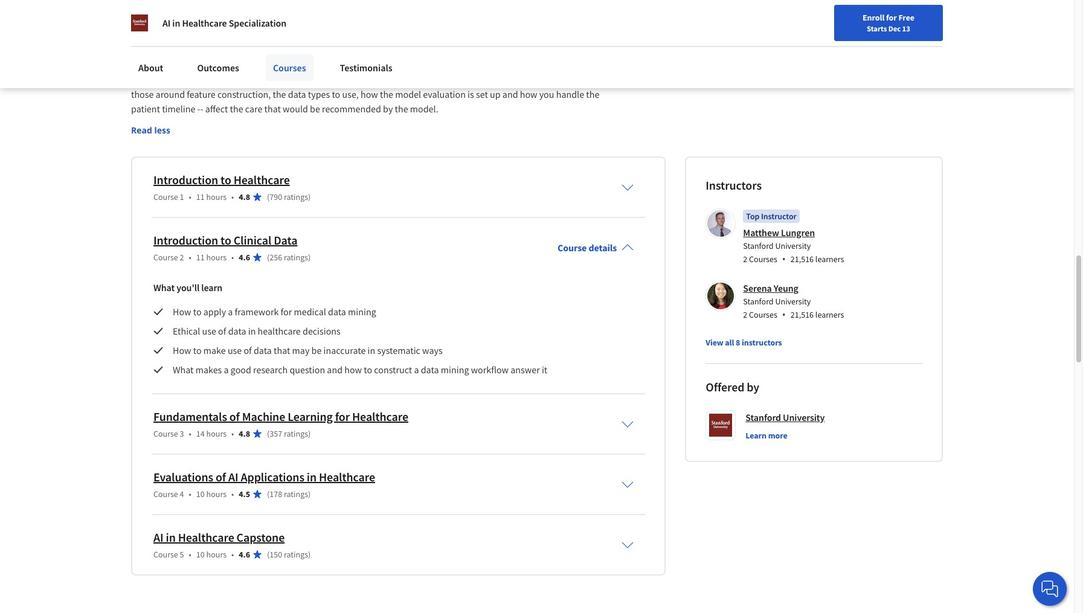 Task type: locate. For each thing, give the bounding box(es) containing it.
course details button
[[548, 225, 644, 271]]

healthcare for introduction to healthcare
[[234, 172, 290, 187]]

0 horizontal spatial learning
[[164, 20, 199, 33]]

model.
[[410, 103, 438, 115]]

stanford down serena
[[743, 296, 774, 307]]

• right 1 on the left
[[189, 191, 191, 202]]

be right may
[[311, 344, 322, 356]]

21,516 down lungren at top right
[[791, 254, 814, 265]]

matthew lungren image
[[708, 210, 734, 237]]

0 vertical spatial different
[[190, 59, 225, 71]]

hours down the introduction to healthcare link
[[206, 191, 227, 202]]

2 hours from the top
[[206, 252, 227, 263]]

ai
[[162, 17, 171, 29], [228, 469, 238, 484], [153, 530, 163, 545]]

the final course will consist of a capstone project that will take you on a guided tour exploring all the concepts we have covered in the different classes. this will be a hands-on experience following a patient's journey from the lens of the data, using a unique dataset created for this specialization.we will review how the different choices you make -- such as those around feature construction, the data types to use, how the model evaluation is set up and how you handle the patient timeline -- affect the care that would be recommended by the model.
[[131, 45, 610, 115]]

that right care
[[264, 103, 281, 115]]

2 21,516 from the top
[[791, 309, 814, 320]]

) right 150
[[308, 549, 311, 560]]

21,516 down yeung
[[791, 309, 814, 320]]

course left 5 at the left bottom of page
[[153, 549, 178, 560]]

4.8 down machine
[[239, 428, 250, 439]]

will
[[197, 45, 211, 57], [348, 45, 362, 57], [278, 59, 293, 71], [381, 74, 395, 86]]

use up good
[[228, 344, 242, 356]]

how for how to apply a framework for medical data mining
[[173, 306, 191, 318]]

2 vertical spatial that
[[274, 344, 290, 356]]

1 ( from the top
[[267, 191, 270, 202]]

what for what you'll learn
[[153, 281, 175, 294]]

hours right '14' on the left of the page
[[206, 428, 227, 439]]

4.5
[[239, 489, 250, 500]]

introduction for introduction to healthcare
[[153, 172, 218, 187]]

0 vertical spatial you
[[383, 45, 398, 57]]

1 vertical spatial what
[[173, 364, 194, 376]]

0 vertical spatial courses
[[273, 62, 306, 74]]

healthcare
[[258, 325, 301, 337]]

ratings right 357
[[284, 428, 308, 439]]

4 ) from the top
[[308, 489, 311, 500]]

4 ( from the top
[[267, 489, 270, 500]]

fundamentals
[[153, 409, 227, 424]]

on
[[400, 45, 411, 57], [341, 59, 352, 71]]

university up the more
[[783, 411, 825, 423]]

to up course 1 • 11 hours •
[[221, 172, 231, 187]]

to left clinical
[[221, 233, 231, 248]]

the up would on the left of the page
[[273, 88, 286, 100]]

( for introduction to clinical data
[[267, 252, 270, 263]]

1 vertical spatial learners
[[815, 309, 844, 320]]

learning up course
[[164, 20, 199, 33]]

different up unique
[[190, 59, 225, 71]]

top
[[746, 211, 759, 222]]

( down the capstone
[[267, 549, 270, 560]]

this
[[260, 59, 276, 71]]

concepts
[[535, 45, 571, 57]]

use down apply
[[202, 325, 216, 337]]

have
[[587, 45, 606, 57]]

model
[[395, 88, 421, 100]]

( 790 ratings )
[[267, 191, 311, 202]]

serena yeung link
[[743, 282, 798, 294]]

2 vertical spatial stanford
[[746, 411, 781, 423]]

1 vertical spatial stanford
[[743, 296, 774, 307]]

courses link
[[266, 54, 313, 81]]

10 right 4
[[196, 489, 205, 500]]

2 up what you'll learn
[[180, 252, 184, 263]]

0 vertical spatial make
[[546, 74, 568, 86]]

1 how from the top
[[173, 306, 191, 318]]

hours down "introduction to clinical data" link
[[206, 252, 227, 263]]

1 vertical spatial and
[[327, 364, 343, 376]]

0 vertical spatial stanford
[[743, 240, 774, 251]]

stanford down matthew
[[743, 240, 774, 251]]

1 horizontal spatial all
[[725, 337, 734, 348]]

on up specialization.we
[[341, 59, 352, 71]]

• up 'you'll'
[[189, 252, 191, 263]]

the down the model
[[395, 103, 408, 115]]

yeung
[[774, 282, 798, 294]]

2 11 from the top
[[196, 252, 205, 263]]

1 vertical spatial learning
[[288, 409, 333, 424]]

2 ) from the top
[[308, 252, 311, 263]]

0 vertical spatial on
[[400, 45, 411, 57]]

stanford
[[743, 240, 774, 251], [743, 296, 774, 307], [746, 411, 781, 423]]

1 horizontal spatial and
[[502, 88, 518, 100]]

ratings right 150
[[284, 549, 308, 560]]

how up ethical
[[173, 306, 191, 318]]

2 learners from the top
[[815, 309, 844, 320]]

11
[[196, 191, 205, 202], [196, 252, 205, 263]]

it
[[542, 364, 547, 376]]

4.6 for healthcare
[[239, 549, 250, 560]]

1 horizontal spatial different
[[460, 74, 495, 86]]

) for introduction to healthcare
[[308, 191, 311, 202]]

1 hours from the top
[[206, 191, 227, 202]]

courses down serena
[[749, 309, 777, 320]]

2 how from the top
[[173, 344, 191, 356]]

0 vertical spatial all
[[508, 45, 518, 57]]

fundamentals of machine learning for healthcare link
[[153, 409, 408, 424]]

university down lungren at top right
[[775, 240, 811, 251]]

chat with us image
[[1040, 579, 1060, 599]]

courses down capstone at the top left of page
[[273, 62, 306, 74]]

course left 1 on the left
[[153, 191, 178, 202]]

0 vertical spatial use
[[202, 325, 216, 337]]

timeline
[[162, 103, 195, 115]]

be up the this
[[295, 59, 305, 71]]

10 for in
[[196, 549, 205, 560]]

21,516
[[791, 254, 814, 265], [791, 309, 814, 320]]

1 4.8 from the top
[[239, 191, 250, 202]]

( 256 ratings )
[[267, 252, 311, 263]]

-
[[570, 74, 573, 86], [573, 74, 576, 86], [197, 103, 200, 115], [200, 103, 203, 115]]

read less button
[[131, 124, 170, 136]]

to for healthcare
[[221, 172, 231, 187]]

that up the hands- at the left top of page
[[329, 45, 346, 57]]

0 vertical spatial how
[[173, 306, 191, 318]]

• down yeung
[[782, 308, 786, 321]]

2 vertical spatial you
[[539, 88, 554, 100]]

11 down introduction to clinical data
[[196, 252, 205, 263]]

you left the handle
[[539, 88, 554, 100]]

0 horizontal spatial use
[[202, 325, 216, 337]]

handle
[[556, 88, 584, 100]]

0 vertical spatial 10
[[196, 489, 205, 500]]

0 vertical spatial introduction
[[153, 172, 218, 187]]

11 right 1 on the left
[[196, 191, 205, 202]]

would
[[283, 103, 308, 115]]

• right 3
[[189, 428, 191, 439]]

0 vertical spatial what
[[153, 281, 175, 294]]

a left good
[[224, 364, 229, 376]]

how for how to make use of data that may be inaccurate in systematic ways
[[173, 344, 191, 356]]

8
[[736, 337, 740, 348]]

3 hours from the top
[[206, 428, 227, 439]]

1 vertical spatial you
[[529, 74, 544, 86]]

data
[[288, 88, 306, 100], [328, 306, 346, 318], [228, 325, 246, 337], [254, 344, 272, 356], [421, 364, 439, 376]]

2 ( from the top
[[267, 252, 270, 263]]

how down ethical
[[173, 344, 191, 356]]

1 4.6 from the top
[[239, 252, 250, 263]]

0 horizontal spatial and
[[327, 364, 343, 376]]

1 vertical spatial 4.8
[[239, 428, 250, 439]]

and
[[502, 88, 518, 100], [327, 364, 343, 376]]

3 ratings from the top
[[284, 428, 308, 439]]

course up what you'll learn
[[153, 252, 178, 263]]

)
[[308, 191, 311, 202], [308, 252, 311, 263], [308, 428, 311, 439], [308, 489, 311, 500], [308, 549, 311, 560]]

0 vertical spatial 21,516
[[791, 254, 814, 265]]

courses down matthew
[[749, 254, 777, 265]]

0 vertical spatial by
[[383, 103, 393, 115]]

lens
[[553, 59, 569, 71]]

all up from
[[508, 45, 518, 57]]

5 hours from the top
[[206, 549, 227, 560]]

1 vertical spatial make
[[203, 344, 226, 356]]

5 ( from the top
[[267, 549, 270, 560]]

5 ratings from the top
[[284, 549, 308, 560]]

learn more
[[746, 430, 788, 441]]

None search field
[[172, 8, 462, 32]]

) for introduction to clinical data
[[308, 252, 311, 263]]

of down apply
[[218, 325, 226, 337]]

ratings right 256
[[284, 252, 308, 263]]

2 4.8 from the top
[[239, 428, 250, 439]]

review
[[397, 74, 424, 86]]

university down yeung
[[775, 296, 811, 307]]

1 vertical spatial mining
[[441, 364, 469, 376]]

4 hours from the top
[[206, 489, 227, 500]]

course left details
[[558, 242, 587, 254]]

1 21,516 from the top
[[791, 254, 814, 265]]

introduction to clinical data link
[[153, 233, 297, 248]]

1 vertical spatial how
[[173, 344, 191, 356]]

1 vertical spatial 11
[[196, 252, 205, 263]]

learning
[[164, 20, 199, 33], [288, 409, 333, 424]]

0 vertical spatial 4.6
[[239, 252, 250, 263]]

university inside top instructor matthew lungren stanford university 2 courses • 21,516 learners
[[775, 240, 811, 251]]

will left take
[[348, 45, 362, 57]]

enroll for free starts dec 13
[[863, 12, 915, 33]]

free
[[898, 12, 915, 23]]

makes
[[196, 364, 222, 376]]

capstone
[[260, 45, 297, 57]]

4 ratings from the top
[[284, 489, 308, 500]]

150
[[270, 549, 282, 560]]

make
[[546, 74, 568, 86], [203, 344, 226, 356]]

2 4.6 from the top
[[239, 549, 250, 560]]

3 ( from the top
[[267, 428, 270, 439]]

in up 'what makes a good research question and how to construct a data mining workflow answer it'
[[368, 344, 375, 356]]

offered by
[[706, 379, 759, 394]]

course 3 • 14 hours •
[[153, 428, 234, 439]]

ratings for introduction to healthcare
[[284, 191, 308, 202]]

1 horizontal spatial by
[[747, 379, 759, 394]]

may
[[292, 344, 310, 356]]

in up course 5 • 10 hours •
[[166, 530, 176, 545]]

to for make
[[193, 344, 202, 356]]

course for fundamentals of machine learning for healthcare
[[153, 428, 178, 439]]

affect
[[205, 103, 228, 115]]

inaccurate
[[324, 344, 366, 356]]

use,
[[342, 88, 359, 100]]

hours for introduction to clinical data
[[206, 252, 227, 263]]

what for what makes a good research question and how to construct a data mining workflow answer it
[[173, 364, 194, 376]]

0 horizontal spatial by
[[383, 103, 393, 115]]

data up would on the left of the page
[[288, 88, 306, 100]]

5 ) from the top
[[308, 549, 311, 560]]

introduction to healthcare link
[[153, 172, 290, 187]]

learners
[[815, 254, 844, 265], [815, 309, 844, 320]]

0 vertical spatial learners
[[815, 254, 844, 265]]

be down the types at the left
[[310, 103, 320, 115]]

1 horizontal spatial use
[[228, 344, 242, 356]]

13
[[902, 24, 910, 33]]

you down from
[[529, 74, 544, 86]]

0 vertical spatial university
[[775, 240, 811, 251]]

as
[[599, 74, 608, 86]]

introduction up 1 on the left
[[153, 172, 218, 187]]

1 vertical spatial 4.6
[[239, 549, 250, 560]]

course 2 • 11 hours •
[[153, 252, 234, 263]]

what you'll learn
[[153, 281, 222, 294]]

2 introduction from the top
[[153, 233, 218, 248]]

ratings for ai in healthcare capstone
[[284, 549, 308, 560]]

offered
[[706, 379, 744, 394]]

4.8 down introduction to healthcare
[[239, 191, 250, 202]]

ratings right 790
[[284, 191, 308, 202]]

take
[[364, 45, 381, 57]]

1 vertical spatial 21,516
[[791, 309, 814, 320]]

specialization.we
[[309, 74, 379, 86]]

to left apply
[[193, 306, 202, 318]]

ratings right 178
[[284, 489, 308, 500]]

1 horizontal spatial learning
[[288, 409, 333, 424]]

by left model.
[[383, 103, 393, 115]]

1
[[180, 191, 184, 202]]

11 for clinical
[[196, 252, 205, 263]]

hours left 4.5
[[206, 489, 227, 500]]

that left may
[[274, 344, 290, 356]]

0 horizontal spatial all
[[508, 45, 518, 57]]

hours down ai in healthcare capstone
[[206, 549, 227, 560]]

course for introduction to clinical data
[[153, 252, 178, 263]]

• down the introduction to healthcare link
[[231, 191, 234, 202]]

in up using
[[165, 59, 173, 71]]

1 vertical spatial all
[[725, 337, 734, 348]]

stanford university link
[[746, 410, 825, 425]]

0 vertical spatial mining
[[348, 306, 376, 318]]

we
[[573, 45, 585, 57]]

2 down matthew
[[743, 254, 747, 265]]

2 vertical spatial ai
[[153, 530, 163, 545]]

data
[[274, 233, 297, 248]]

0 horizontal spatial mining
[[348, 306, 376, 318]]

by inside the final course will consist of a capstone project that will take you on a guided tour exploring all the concepts we have covered in the different classes. this will be a hands-on experience following a patient's journey from the lens of the data, using a unique dataset created for this specialization.we will review how the different choices you make -- such as those around feature construction, the data types to use, how the model evaluation is set up and how you handle the patient timeline -- affect the care that would be recommended by the model.
[[383, 103, 393, 115]]

outcomes link
[[190, 54, 246, 81]]

make inside the final course will consist of a capstone project that will take you on a guided tour exploring all the concepts we have covered in the different classes. this will be a hands-on experience following a patient's journey from the lens of the data, using a unique dataset created for this specialization.we will review how the different choices you make -- such as those around feature construction, the data types to use, how the model evaluation is set up and how you handle the patient timeline -- affect the care that would be recommended by the model.
[[546, 74, 568, 86]]

course 5 • 10 hours •
[[153, 549, 234, 560]]

0 vertical spatial 11
[[196, 191, 205, 202]]

0 horizontal spatial make
[[203, 344, 226, 356]]

a down "guided"
[[439, 59, 444, 71]]

the up evaluation
[[445, 74, 458, 86]]

such
[[578, 74, 597, 86]]

1 vertical spatial 10
[[196, 549, 205, 560]]

1 11 from the top
[[196, 191, 205, 202]]

2 vertical spatial courses
[[749, 309, 777, 320]]

courses inside top instructor matthew lungren stanford university 2 courses • 21,516 learners
[[749, 254, 777, 265]]

2 inside top instructor matthew lungren stanford university 2 courses • 21,516 learners
[[743, 254, 747, 265]]

ai in healthcare capstone
[[153, 530, 285, 545]]

clinical
[[234, 233, 271, 248]]

make up makes at the left bottom
[[203, 344, 226, 356]]

( up clinical
[[267, 191, 270, 202]]

those
[[131, 88, 154, 100]]

the left the model
[[380, 88, 393, 100]]

how down choices
[[520, 88, 537, 100]]

view
[[706, 337, 723, 348]]

1 10 from the top
[[196, 489, 205, 500]]

hours for fundamentals of machine learning for healthcare
[[206, 428, 227, 439]]

what makes a good research question and how to construct a data mining workflow answer it
[[173, 364, 547, 376]]

4.8 for machine
[[239, 428, 250, 439]]

256
[[270, 252, 282, 263]]

1 introduction from the top
[[153, 172, 218, 187]]

1 ) from the top
[[308, 191, 311, 202]]

0 vertical spatial that
[[329, 45, 346, 57]]

21,516 inside top instructor matthew lungren stanford university 2 courses • 21,516 learners
[[791, 254, 814, 265]]

0 vertical spatial 4.8
[[239, 191, 250, 202]]

1 learners from the top
[[815, 254, 844, 265]]

read less
[[131, 124, 170, 136]]

and down inaccurate
[[327, 364, 343, 376]]

ai for ai in healthcare specialization
[[162, 17, 171, 29]]

evaluation
[[423, 88, 466, 100]]

all left 8
[[725, 337, 734, 348]]

0 horizontal spatial on
[[341, 59, 352, 71]]

0 vertical spatial be
[[295, 59, 305, 71]]

1 vertical spatial university
[[775, 296, 811, 307]]

hours
[[206, 191, 227, 202], [206, 252, 227, 263], [206, 428, 227, 439], [206, 489, 227, 500], [206, 549, 227, 560]]

0 vertical spatial ai
[[162, 17, 171, 29]]

for up the healthcare
[[281, 306, 292, 318]]

2 up view all 8 instructors
[[743, 309, 747, 320]]

learners inside top instructor matthew lungren stanford university 2 courses • 21,516 learners
[[815, 254, 844, 265]]

0 vertical spatial and
[[502, 88, 518, 100]]

( down clinical
[[267, 252, 270, 263]]

1 horizontal spatial make
[[546, 74, 568, 86]]

course
[[168, 45, 195, 57]]

to
[[332, 88, 340, 100], [221, 172, 231, 187], [221, 233, 231, 248], [193, 306, 202, 318], [193, 344, 202, 356], [364, 364, 372, 376]]

you right take
[[383, 45, 398, 57]]

what
[[153, 281, 175, 294], [173, 364, 194, 376]]

healthcare
[[182, 17, 227, 29], [234, 172, 290, 187], [352, 409, 408, 424], [319, 469, 375, 484], [178, 530, 234, 545]]

4.6
[[239, 252, 250, 263], [239, 549, 250, 560]]

in down framework
[[248, 325, 256, 337]]

all inside the final course will consist of a capstone project that will take you on a guided tour exploring all the concepts we have covered in the different classes. this will be a hands-on experience following a patient's journey from the lens of the data, using a unique dataset created for this specialization.we will review how the different choices you make -- such as those around feature construction, the data types to use, how the model evaluation is set up and how you handle the patient timeline -- affect the care that would be recommended by the model.
[[508, 45, 518, 57]]

1 vertical spatial courses
[[749, 254, 777, 265]]

of left machine
[[229, 409, 240, 424]]

(
[[267, 191, 270, 202], [267, 252, 270, 263], [267, 428, 270, 439], [267, 489, 270, 500], [267, 549, 270, 560]]

different up set
[[460, 74, 495, 86]]

3 ) from the top
[[308, 428, 311, 439]]

to down ethical
[[193, 344, 202, 356]]

starts
[[867, 24, 887, 33]]

2 10 from the top
[[196, 549, 205, 560]]

2 ratings from the top
[[284, 252, 308, 263]]

1 vertical spatial introduction
[[153, 233, 218, 248]]

1 ratings from the top
[[284, 191, 308, 202]]

all inside button
[[725, 337, 734, 348]]

the left lens at top
[[537, 59, 551, 71]]

in inside the final course will consist of a capstone project that will take you on a guided tour exploring all the concepts we have covered in the different classes. this will be a hands-on experience following a patient's journey from the lens of the data, using a unique dataset created for this specialization.we will review how the different choices you make -- such as those around feature construction, the data types to use, how the model evaluation is set up and how you handle the patient timeline -- affect the care that would be recommended by the model.
[[165, 59, 173, 71]]

learn
[[746, 430, 767, 441]]



Task type: vqa. For each thing, say whether or not it's contained in the screenshot.


Task type: describe. For each thing, give the bounding box(es) containing it.
) for ai in healthcare capstone
[[308, 549, 311, 560]]

matthew
[[743, 226, 779, 239]]

2 inside serena yeung stanford university 2 courses • 21,516 learners
[[743, 309, 747, 320]]

project
[[201, 20, 230, 33]]

data down ways
[[421, 364, 439, 376]]

around
[[156, 88, 185, 100]]

ways
[[422, 344, 443, 356]]

2 vertical spatial university
[[783, 411, 825, 423]]

dec
[[888, 24, 901, 33]]

• right '14' on the left of the page
[[231, 428, 234, 439]]

introduction to clinical data
[[153, 233, 297, 248]]

evaluations of ai applications in healthcare link
[[153, 469, 375, 484]]

question
[[290, 364, 325, 376]]

• right 5 at the left bottom of page
[[189, 549, 191, 560]]

1 vertical spatial be
[[310, 103, 320, 115]]

introduction for introduction to clinical data
[[153, 233, 218, 248]]

to for apply
[[193, 306, 202, 318]]

of up "classes."
[[243, 45, 251, 57]]

( for evaluations of ai applications in healthcare
[[267, 489, 270, 500]]

1 vertical spatial ai
[[228, 469, 238, 484]]

1 vertical spatial that
[[264, 103, 281, 115]]

to for clinical
[[221, 233, 231, 248]]

introduction to healthcare
[[153, 172, 290, 187]]

medical
[[294, 306, 326, 318]]

will down capstone at the top left of page
[[278, 59, 293, 71]]

ratings for fundamentals of machine learning for healthcare
[[284, 428, 308, 439]]

1 vertical spatial on
[[341, 59, 352, 71]]

outcomes
[[197, 62, 239, 74]]

testimonials link
[[333, 54, 400, 81]]

less
[[154, 124, 170, 136]]

course 4 • 10 hours •
[[153, 489, 234, 500]]

from
[[516, 59, 535, 71]]

this
[[292, 74, 307, 86]]

created
[[246, 74, 277, 86]]

) for fundamentals of machine learning for healthcare
[[308, 428, 311, 439]]

classes.
[[227, 59, 258, 71]]

following
[[400, 59, 437, 71]]

experience
[[354, 59, 398, 71]]

good
[[231, 364, 251, 376]]

details
[[589, 242, 617, 254]]

ratings for evaluations of ai applications in healthcare
[[284, 489, 308, 500]]

a down project
[[307, 59, 311, 71]]

the down construction,
[[230, 103, 243, 115]]

data down ethical use of data in healthcare decisions at the left of the page
[[254, 344, 272, 356]]

english
[[842, 14, 872, 26]]

serena yeung stanford university 2 courses • 21,516 learners
[[743, 282, 844, 321]]

for down 'what makes a good research question and how to construct a data mining workflow answer it'
[[335, 409, 350, 424]]

systematic
[[377, 344, 420, 356]]

hours for introduction to healthcare
[[206, 191, 227, 202]]

data,
[[131, 74, 152, 86]]

will up outcomes
[[197, 45, 211, 57]]

answer
[[511, 364, 540, 376]]

dataset
[[214, 74, 244, 86]]

instructor
[[761, 211, 797, 222]]

0 horizontal spatial different
[[190, 59, 225, 71]]

( 178 ratings )
[[267, 489, 311, 500]]

21,516 inside serena yeung stanford university 2 courses • 21,516 learners
[[791, 309, 814, 320]]

ethical use of data in healthcare decisions
[[173, 325, 341, 337]]

data inside the final course will consist of a capstone project that will take you on a guided tour exploring all the concepts we have covered in the different classes. this will be a hands-on experience following a patient's journey from the lens of the data, using a unique dataset created for this specialization.we will review how the different choices you make -- such as those around feature construction, the data types to use, how the model evaluation is set up and how you handle the patient timeline -- affect the care that would be recommended by the model.
[[288, 88, 306, 100]]

and inside the final course will consist of a capstone project that will take you on a guided tour exploring all the concepts we have covered in the different classes. this will be a hands-on experience following a patient's journey from the lens of the data, using a unique dataset created for this specialization.we will review how the different choices you make -- such as those around feature construction, the data types to use, how the model evaluation is set up and how you handle the patient timeline -- affect the care that would be recommended by the model.
[[502, 88, 518, 100]]

types
[[308, 88, 330, 100]]

hours for evaluations of ai applications in healthcare
[[206, 489, 227, 500]]

1 vertical spatial use
[[228, 344, 242, 356]]

evaluations of ai applications in healthcare
[[153, 469, 375, 484]]

learn more button
[[746, 429, 788, 442]]

how right the 'use,'
[[361, 88, 378, 100]]

stanford university image
[[131, 14, 148, 31]]

a right construct
[[414, 364, 419, 376]]

choices
[[497, 74, 527, 86]]

patient
[[131, 103, 160, 115]]

to left construct
[[364, 364, 372, 376]]

a right using
[[177, 74, 182, 86]]

the up from
[[520, 45, 533, 57]]

the down "such"
[[586, 88, 599, 100]]

1 vertical spatial by
[[747, 379, 759, 394]]

matthew lungren link
[[743, 226, 815, 239]]

4.8 for healthcare
[[239, 191, 250, 202]]

357
[[270, 428, 282, 439]]

0 vertical spatial learning
[[164, 20, 199, 33]]

about
[[138, 62, 163, 74]]

a right apply
[[228, 306, 233, 318]]

unique
[[184, 74, 212, 86]]

a up following
[[413, 45, 417, 57]]

course for ai in healthcare capstone
[[153, 549, 178, 560]]

you'll
[[177, 281, 199, 294]]

the up "such"
[[581, 59, 594, 71]]

learn
[[201, 281, 222, 294]]

applications
[[241, 469, 304, 484]]

lungren
[[781, 226, 815, 239]]

2 vertical spatial be
[[311, 344, 322, 356]]

stanford university
[[746, 411, 825, 423]]

set
[[476, 88, 488, 100]]

• right 4
[[189, 489, 191, 500]]

about link
[[131, 54, 171, 81]]

read
[[131, 124, 152, 136]]

stanford inside serena yeung stanford university 2 courses • 21,516 learners
[[743, 296, 774, 307]]

of right lens at top
[[571, 59, 579, 71]]

serena yeung image
[[708, 283, 734, 309]]

of up good
[[244, 344, 252, 356]]

1 horizontal spatial on
[[400, 45, 411, 57]]

guided
[[419, 45, 447, 57]]

data up the decisions
[[328, 306, 346, 318]]

a up "classes."
[[253, 45, 258, 57]]

for inside "enroll for free starts dec 13"
[[886, 12, 897, 23]]

fundamentals of machine learning for healthcare
[[153, 409, 408, 424]]

• down ai in healthcare capstone link
[[231, 549, 234, 560]]

for inside the final course will consist of a capstone project that will take you on a guided tour exploring all the concepts we have covered in the different classes. this will be a hands-on experience following a patient's journey from the lens of the data, using a unique dataset created for this specialization.we will review how the different choices you make -- such as those around feature construction, the data types to use, how the model evaluation is set up and how you handle the patient timeline -- affect the care that would be recommended by the model.
[[279, 74, 290, 86]]

construct
[[374, 364, 412, 376]]

specialization
[[229, 17, 286, 29]]

( for ai in healthcare capstone
[[267, 549, 270, 560]]

1 vertical spatial different
[[460, 74, 495, 86]]

3
[[180, 428, 184, 439]]

healthcare for ai in healthcare specialization
[[182, 17, 227, 29]]

exploring
[[468, 45, 506, 57]]

hours for ai in healthcare capstone
[[206, 549, 227, 560]]

course for introduction to healthcare
[[153, 191, 178, 202]]

stanford inside top instructor matthew lungren stanford university 2 courses • 21,516 learners
[[743, 240, 774, 251]]

stanford inside stanford university link
[[746, 411, 781, 423]]

11 for healthcare
[[196, 191, 205, 202]]

using
[[153, 74, 175, 86]]

course inside 'dropdown button'
[[558, 242, 587, 254]]

of up course 4 • 10 hours •
[[216, 469, 226, 484]]

how to apply a framework for medical data mining
[[173, 306, 376, 318]]

( 357 ratings )
[[267, 428, 311, 439]]

care
[[245, 103, 262, 115]]

( for fundamentals of machine learning for healthcare
[[267, 428, 270, 439]]

how down inaccurate
[[344, 364, 362, 376]]

in up course
[[172, 17, 180, 29]]

how up evaluation
[[425, 74, 443, 86]]

ai for ai in healthcare capstone
[[153, 530, 163, 545]]

courses inside serena yeung stanford university 2 courses • 21,516 learners
[[749, 309, 777, 320]]

show notifications image
[[911, 15, 925, 30]]

project
[[299, 45, 327, 57]]

research
[[253, 364, 288, 376]]

healthcare for ai in healthcare capstone
[[178, 530, 234, 545]]

• down "introduction to clinical data" link
[[231, 252, 234, 263]]

the down course
[[175, 59, 188, 71]]

learners inside serena yeung stanford university 2 courses • 21,516 learners
[[815, 309, 844, 320]]

framework
[[235, 306, 279, 318]]

( for introduction to healthcare
[[267, 191, 270, 202]]

• inside serena yeung stanford university 2 courses • 21,516 learners
[[782, 308, 786, 321]]

will down experience
[[381, 74, 395, 86]]

10 for of
[[196, 489, 205, 500]]

feature
[[187, 88, 216, 100]]

ratings for introduction to clinical data
[[284, 252, 308, 263]]

in up ( 178 ratings ) in the bottom of the page
[[307, 469, 317, 484]]

1 horizontal spatial mining
[[441, 364, 469, 376]]

course for evaluations of ai applications in healthcare
[[153, 489, 178, 500]]

instructors
[[706, 178, 762, 193]]

the
[[131, 45, 146, 57]]

• inside top instructor matthew lungren stanford university 2 courses • 21,516 learners
[[782, 252, 786, 266]]

to inside the final course will consist of a capstone project that will take you on a guided tour exploring all the concepts we have covered in the different classes. this will be a hands-on experience following a patient's journey from the lens of the data, using a unique dataset created for this specialization.we will review how the different choices you make -- such as those around feature construction, the data types to use, how the model evaluation is set up and how you handle the patient timeline -- affect the care that would be recommended by the model.
[[332, 88, 340, 100]]

recommended
[[322, 103, 381, 115]]

data down framework
[[228, 325, 246, 337]]

university inside serena yeung stanford university 2 courses • 21,516 learners
[[775, 296, 811, 307]]

more
[[768, 430, 788, 441]]

up
[[490, 88, 501, 100]]

14
[[196, 428, 205, 439]]

) for evaluations of ai applications in healthcare
[[308, 489, 311, 500]]

• left 4.5
[[231, 489, 234, 500]]

4.6 for clinical
[[239, 252, 250, 263]]



